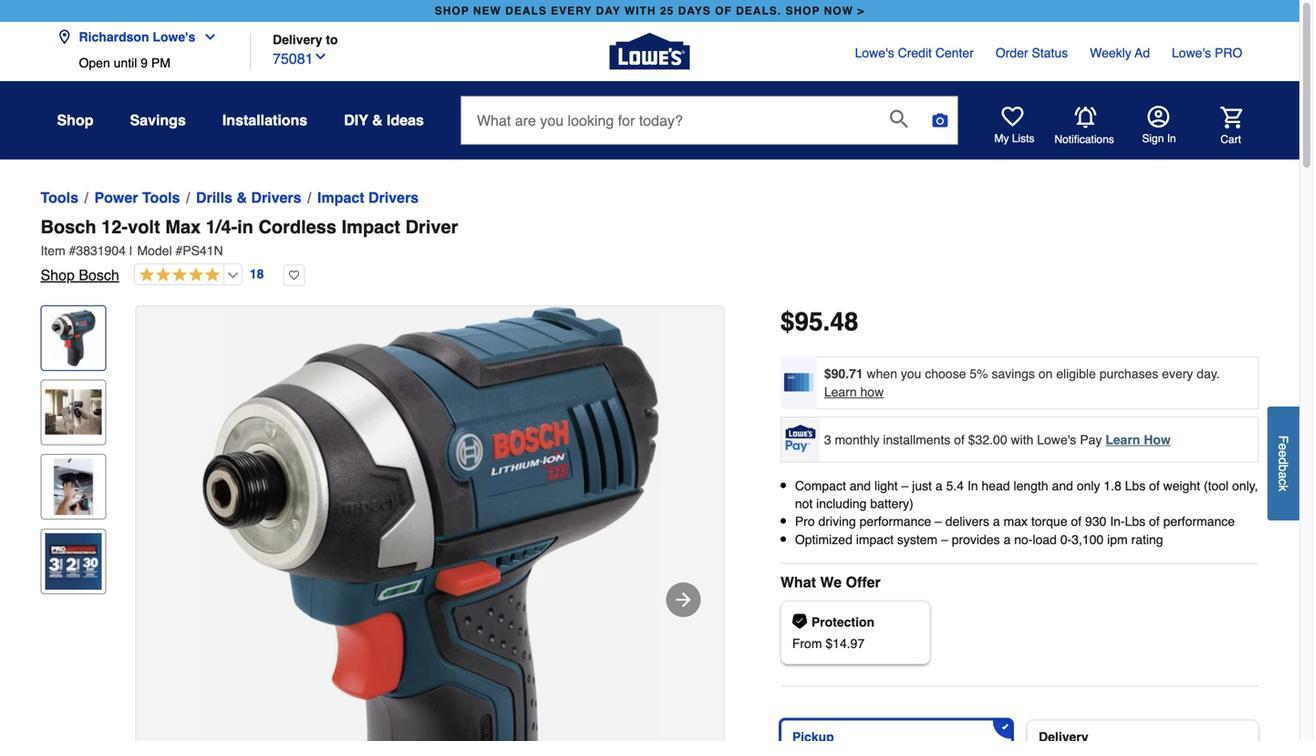 Task type: describe. For each thing, give the bounding box(es) containing it.
ipm
[[1107, 532, 1128, 547]]

search image
[[890, 110, 908, 128]]

we
[[820, 574, 842, 591]]

a left the no-
[[1004, 532, 1011, 547]]

2 vertical spatial –
[[941, 532, 948, 547]]

pro
[[1215, 46, 1243, 60]]

chevron down image
[[195, 30, 217, 44]]

12-
[[101, 217, 128, 238]]

in inside compact and light – just a 5.4 in head length and only 1.8 lbs of weight (tool only, not including battery) pro driving performance – delivers a max torque of 930 in-lbs of performance optimized impact system – provides a no-load 0-3,100 ipm rating
[[968, 479, 978, 493]]

930
[[1085, 515, 1107, 529]]

what
[[781, 574, 816, 591]]

no-
[[1014, 532, 1033, 547]]

0 vertical spatial –
[[902, 479, 909, 493]]

volt
[[128, 217, 160, 238]]

monthly
[[835, 433, 880, 447]]

bosch 12-volt max 1/4-in cordless impact driver item # 3831904 | model # ps41n
[[41, 217, 458, 258]]

from
[[792, 636, 822, 651]]

including
[[816, 497, 867, 511]]

3831904
[[76, 244, 126, 258]]

compact
[[795, 479, 846, 493]]

bosch inside bosch 12-volt max 1/4-in cordless impact driver item # 3831904 | model # ps41n
[[41, 217, 96, 238]]

$90.71
[[824, 367, 863, 381]]

b
[[1276, 465, 1291, 472]]

d
[[1276, 458, 1291, 465]]

bosch  #ps41n image
[[136, 306, 724, 741]]

richardson lowe's button
[[57, 19, 225, 56]]

power
[[94, 189, 138, 206]]

power tools link
[[94, 187, 180, 209]]

status
[[1032, 46, 1068, 60]]

pm
[[151, 56, 170, 70]]

heart outline image
[[283, 264, 305, 286]]

Search Query text field
[[461, 97, 876, 144]]

in inside button
[[1167, 132, 1176, 145]]

75081 button
[[273, 46, 328, 70]]

purchases
[[1100, 367, 1159, 381]]

2 e from the top
[[1276, 451, 1291, 458]]

my
[[995, 132, 1009, 145]]

how
[[1144, 433, 1171, 447]]

diy & ideas
[[344, 112, 424, 129]]

$14.97
[[826, 636, 865, 651]]

bosch  #ps41n - thumbnail4 image
[[45, 533, 102, 590]]

driver
[[406, 217, 458, 238]]

delivers
[[946, 515, 990, 529]]

& for drills
[[237, 189, 247, 206]]

installments
[[883, 433, 951, 447]]

impact inside bosch 12-volt max 1/4-in cordless impact driver item # 3831904 | model # ps41n
[[342, 217, 400, 238]]

of left 930
[[1071, 515, 1082, 529]]

with
[[625, 5, 656, 17]]

in
[[237, 217, 253, 238]]

chevron down image
[[313, 49, 328, 64]]

model
[[137, 244, 172, 258]]

1 e from the top
[[1276, 443, 1291, 451]]

of left $32.00
[[954, 433, 965, 447]]

bosch  #ps41n - thumbnail image
[[45, 310, 102, 367]]

lowe's pro
[[1172, 46, 1243, 60]]

f e e d b a c k
[[1276, 436, 1291, 492]]

when
[[867, 367, 897, 381]]

ps41n
[[183, 244, 223, 258]]

what we offer
[[781, 574, 881, 591]]

savings
[[130, 112, 186, 129]]

drivers inside impact drivers link
[[369, 189, 419, 206]]

protection plan filled image
[[792, 614, 807, 629]]

f e e d b a c k button
[[1268, 407, 1300, 521]]

weekly ad link
[[1090, 44, 1150, 62]]

lowe's home improvement logo image
[[610, 11, 690, 92]]

choose
[[925, 367, 966, 381]]

5.4
[[946, 479, 964, 493]]

every
[[1162, 367, 1193, 381]]

not
[[795, 497, 813, 511]]

1/4-
[[206, 217, 237, 238]]

impact
[[856, 532, 894, 547]]

shop for shop
[[57, 112, 93, 129]]

only,
[[1232, 479, 1258, 493]]

protection from $14.97
[[792, 615, 875, 651]]

.
[[823, 307, 830, 337]]

cordless
[[259, 217, 337, 238]]

3,100
[[1072, 532, 1104, 547]]

lowe's inside lowe's credit center link
[[855, 46, 894, 60]]

day.
[[1197, 367, 1220, 381]]

bosch  #ps41n - thumbnail2 image
[[45, 385, 102, 441]]

ideas
[[387, 112, 424, 129]]

to
[[326, 32, 338, 47]]

deals.
[[736, 5, 782, 17]]

2 tools from the left
[[142, 189, 180, 206]]

order status
[[996, 46, 1068, 60]]

a inside f e e d b a c k button
[[1276, 472, 1291, 479]]

savings button
[[130, 104, 186, 137]]

eligible
[[1056, 367, 1096, 381]]

savings
[[992, 367, 1035, 381]]

2 lbs from the top
[[1125, 515, 1146, 529]]

installations button
[[222, 104, 308, 137]]

$32.00
[[968, 433, 1007, 447]]

load
[[1033, 532, 1057, 547]]

torque
[[1031, 515, 1068, 529]]

pay
[[1080, 433, 1102, 447]]

max
[[1004, 515, 1028, 529]]

$
[[781, 307, 795, 337]]

length
[[1014, 479, 1049, 493]]

drills & drivers
[[196, 189, 301, 206]]

shop button
[[57, 104, 93, 137]]

sign in
[[1142, 132, 1176, 145]]

2 and from the left
[[1052, 479, 1073, 493]]

location image
[[57, 30, 72, 44]]

c
[[1276, 479, 1291, 485]]

k
[[1276, 485, 1291, 492]]

order status link
[[996, 44, 1068, 62]]

f
[[1276, 436, 1291, 443]]



Task type: locate. For each thing, give the bounding box(es) containing it.
1 horizontal spatial learn
[[1106, 433, 1140, 447]]

drivers inside drills & drivers link
[[251, 189, 301, 206]]

shop for shop bosch
[[41, 267, 75, 284]]

light
[[875, 479, 898, 493]]

0 horizontal spatial tools
[[41, 189, 78, 206]]

2 shop from the left
[[786, 5, 820, 17]]

delivery
[[273, 32, 322, 47]]

tools up item
[[41, 189, 78, 206]]

compact and light – just a 5.4 in head length and only 1.8 lbs of weight (tool only, not including battery) pro driving performance – delivers a max torque of 930 in-lbs of performance optimized impact system – provides a no-load 0-3,100 ipm rating
[[795, 479, 1258, 547]]

0 horizontal spatial in
[[968, 479, 978, 493]]

0 horizontal spatial shop
[[435, 5, 469, 17]]

e
[[1276, 443, 1291, 451], [1276, 451, 1291, 458]]

0 horizontal spatial and
[[850, 479, 871, 493]]

of
[[715, 5, 732, 17]]

1 vertical spatial bosch
[[79, 267, 119, 284]]

rating
[[1132, 532, 1163, 547]]

arrow right image
[[673, 589, 695, 611]]

0 vertical spatial bosch
[[41, 217, 96, 238]]

1 performance from the left
[[860, 515, 931, 529]]

1 # from the left
[[69, 244, 76, 258]]

18
[[250, 267, 264, 282]]

until
[[114, 56, 137, 70]]

(tool
[[1204, 479, 1229, 493]]

& for diy
[[372, 112, 383, 129]]

0 horizontal spatial performance
[[860, 515, 931, 529]]

& right drills
[[237, 189, 247, 206]]

pro
[[795, 515, 815, 529]]

lowe's up "pm"
[[153, 30, 195, 44]]

weekly
[[1090, 46, 1132, 60]]

option group
[[773, 713, 1266, 741]]

1 vertical spatial –
[[935, 515, 942, 529]]

drivers up cordless
[[251, 189, 301, 206]]

of up rating at the right bottom
[[1149, 515, 1160, 529]]

protection
[[812, 615, 875, 630]]

0 horizontal spatial #
[[69, 244, 76, 258]]

None search field
[[461, 96, 959, 160]]

camera image
[[931, 111, 949, 130]]

#
[[69, 244, 76, 258], [176, 244, 183, 258]]

1 horizontal spatial and
[[1052, 479, 1073, 493]]

e up 'd'
[[1276, 443, 1291, 451]]

3
[[824, 433, 831, 447]]

in-
[[1110, 515, 1125, 529]]

lowe's left pay
[[1037, 433, 1077, 447]]

–
[[902, 479, 909, 493], [935, 515, 942, 529], [941, 532, 948, 547]]

optimized
[[795, 532, 853, 547]]

impact
[[317, 189, 364, 206], [342, 217, 400, 238]]

lowe's inside richardson lowe's button
[[153, 30, 195, 44]]

0 horizontal spatial learn
[[824, 385, 857, 399]]

1 and from the left
[[850, 479, 871, 493]]

0 horizontal spatial drivers
[[251, 189, 301, 206]]

drills
[[196, 189, 233, 206]]

learn
[[824, 385, 857, 399], [1106, 433, 1140, 447]]

0-
[[1061, 532, 1072, 547]]

learn right pay
[[1106, 433, 1140, 447]]

1 horizontal spatial &
[[372, 112, 383, 129]]

0 vertical spatial in
[[1167, 132, 1176, 145]]

shop new deals every day with 25 days of deals. shop now > link
[[431, 0, 869, 22]]

1 tools from the left
[[41, 189, 78, 206]]

1 vertical spatial learn
[[1106, 433, 1140, 447]]

day
[[596, 5, 621, 17]]

in right sign
[[1167, 132, 1176, 145]]

lowe's left pro
[[1172, 46, 1211, 60]]

1 horizontal spatial #
[[176, 244, 183, 258]]

2 # from the left
[[176, 244, 183, 258]]

2 performance from the left
[[1163, 515, 1235, 529]]

1 horizontal spatial in
[[1167, 132, 1176, 145]]

impact up cordless
[[317, 189, 364, 206]]

>
[[858, 5, 865, 17]]

95
[[795, 307, 823, 337]]

shop left new
[[435, 5, 469, 17]]

1 drivers from the left
[[251, 189, 301, 206]]

you
[[901, 367, 922, 381]]

head
[[982, 479, 1010, 493]]

order
[[996, 46, 1028, 60]]

tools link
[[41, 187, 78, 209]]

&
[[372, 112, 383, 129], [237, 189, 247, 206]]

days
[[678, 5, 711, 17]]

item number 3 8 3 1 9 0 4 and model number p s 4 1 n element
[[41, 242, 1259, 260]]

bosch  #ps41n - thumbnail3 image
[[45, 459, 102, 515]]

1 horizontal spatial performance
[[1163, 515, 1235, 529]]

on
[[1039, 367, 1053, 381]]

learn how link
[[1106, 433, 1171, 447]]

shop left now
[[786, 5, 820, 17]]

lowe's home improvement lists image
[[1002, 106, 1024, 128]]

lowe's home improvement cart image
[[1221, 106, 1243, 128]]

sign
[[1142, 132, 1164, 145]]

lowe's inside 'lowe's pro' link
[[1172, 46, 1211, 60]]

& inside button
[[372, 112, 383, 129]]

2 drivers from the left
[[369, 189, 419, 206]]

0 horizontal spatial &
[[237, 189, 247, 206]]

– left just
[[902, 479, 909, 493]]

1 vertical spatial &
[[237, 189, 247, 206]]

performance down (tool
[[1163, 515, 1235, 529]]

1 vertical spatial impact
[[342, 217, 400, 238]]

performance
[[860, 515, 931, 529], [1163, 515, 1235, 529]]

1 shop from the left
[[435, 5, 469, 17]]

0 vertical spatial lbs
[[1125, 479, 1146, 493]]

& right diy
[[372, 112, 383, 129]]

bosch up item
[[41, 217, 96, 238]]

– right system
[[941, 532, 948, 547]]

lowe's left credit
[[855, 46, 894, 60]]

lowe's
[[153, 30, 195, 44], [855, 46, 894, 60], [1172, 46, 1211, 60], [1037, 433, 1077, 447]]

in right 5.4
[[968, 479, 978, 493]]

lowe's home improvement notification center image
[[1075, 106, 1097, 128]]

system
[[897, 532, 938, 547]]

48
[[830, 307, 859, 337]]

tools up volt
[[142, 189, 180, 206]]

1 lbs from the top
[[1125, 479, 1146, 493]]

0 vertical spatial learn
[[824, 385, 857, 399]]

e up "b"
[[1276, 451, 1291, 458]]

now
[[824, 5, 854, 17]]

richardson
[[79, 30, 149, 44]]

learn inside $90.71 when you choose 5% savings on eligible purchases every day. learn how
[[824, 385, 857, 399]]

0 vertical spatial impact
[[317, 189, 364, 206]]

lbs right "1.8"
[[1125, 479, 1146, 493]]

1 vertical spatial in
[[968, 479, 978, 493]]

lowe's home improvement account image
[[1148, 106, 1170, 128]]

my lists
[[995, 132, 1035, 145]]

and
[[850, 479, 871, 493], [1052, 479, 1073, 493]]

0 vertical spatial shop
[[57, 112, 93, 129]]

lbs up rating at the right bottom
[[1125, 515, 1146, 529]]

1 vertical spatial lbs
[[1125, 515, 1146, 529]]

a up "k"
[[1276, 472, 1291, 479]]

drills & drivers link
[[196, 187, 301, 209]]

max
[[165, 217, 201, 238]]

shop down item
[[41, 267, 75, 284]]

richardson lowe's
[[79, 30, 195, 44]]

diy
[[344, 112, 368, 129]]

with
[[1011, 433, 1034, 447]]

5%
[[970, 367, 988, 381]]

and left only
[[1052, 479, 1073, 493]]

a left 5.4
[[936, 479, 943, 493]]

open until 9 pm
[[79, 56, 170, 70]]

1 horizontal spatial tools
[[142, 189, 180, 206]]

notifications
[[1055, 133, 1114, 146]]

75081
[[273, 50, 313, 67]]

learn down $90.71
[[824, 385, 857, 399]]

lowe's credit center link
[[855, 44, 974, 62]]

provides
[[952, 532, 1000, 547]]

1 horizontal spatial shop
[[786, 5, 820, 17]]

# down max
[[176, 244, 183, 258]]

1.8
[[1104, 479, 1122, 493]]

1 horizontal spatial drivers
[[369, 189, 419, 206]]

lowes pay logo image
[[782, 425, 819, 452]]

bosch down 3831904
[[79, 267, 119, 284]]

$ 95 . 48
[[781, 307, 859, 337]]

open
[[79, 56, 110, 70]]

9
[[141, 56, 148, 70]]

and left "light"
[[850, 479, 871, 493]]

0 vertical spatial &
[[372, 112, 383, 129]]

performance down "battery)"
[[860, 515, 931, 529]]

credit
[[898, 46, 932, 60]]

my lists link
[[995, 106, 1035, 146]]

just
[[912, 479, 932, 493]]

item
[[41, 244, 65, 258]]

in
[[1167, 132, 1176, 145], [968, 479, 978, 493]]

# right item
[[69, 244, 76, 258]]

drivers
[[251, 189, 301, 206], [369, 189, 419, 206]]

tools
[[41, 189, 78, 206], [142, 189, 180, 206]]

power tools
[[94, 189, 180, 206]]

drivers up 'driver'
[[369, 189, 419, 206]]

1 vertical spatial shop
[[41, 267, 75, 284]]

battery)
[[870, 497, 914, 511]]

bosch
[[41, 217, 96, 238], [79, 267, 119, 284]]

impact down impact drivers link
[[342, 217, 400, 238]]

diy & ideas button
[[344, 104, 424, 137]]

– up system
[[935, 515, 942, 529]]

only
[[1077, 479, 1100, 493]]

a left max
[[993, 515, 1000, 529]]

of left weight
[[1149, 479, 1160, 493]]

impact drivers
[[317, 189, 419, 206]]

shop down open
[[57, 112, 93, 129]]

4.8 stars image
[[135, 267, 220, 284]]



Task type: vqa. For each thing, say whether or not it's contained in the screenshot.
Chests
no



